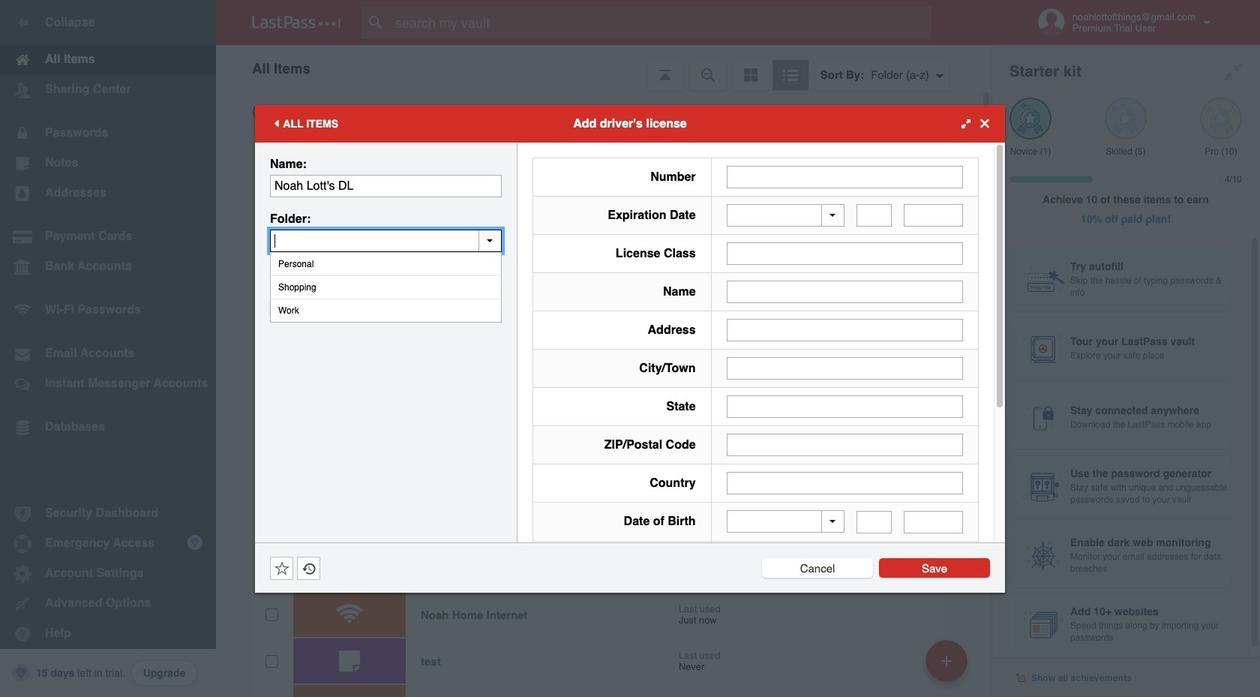Task type: locate. For each thing, give the bounding box(es) containing it.
main navigation navigation
[[0, 0, 216, 697]]

None text field
[[270, 174, 502, 197], [857, 204, 893, 227], [904, 204, 964, 227], [270, 229, 502, 252], [727, 242, 964, 265], [727, 281, 964, 303], [727, 395, 964, 418], [727, 472, 964, 495], [904, 511, 964, 533], [270, 174, 502, 197], [857, 204, 893, 227], [904, 204, 964, 227], [270, 229, 502, 252], [727, 242, 964, 265], [727, 281, 964, 303], [727, 395, 964, 418], [727, 472, 964, 495], [904, 511, 964, 533]]

None text field
[[727, 165, 964, 188], [727, 319, 964, 341], [727, 357, 964, 380], [727, 434, 964, 456], [857, 511, 893, 533], [727, 165, 964, 188], [727, 319, 964, 341], [727, 357, 964, 380], [727, 434, 964, 456], [857, 511, 893, 533]]

search my vault text field
[[362, 6, 961, 39]]

new item image
[[942, 655, 952, 666]]

lastpass image
[[252, 16, 341, 29]]

new item navigation
[[921, 636, 977, 697]]

vault options navigation
[[216, 45, 992, 90]]

dialog
[[255, 105, 1006, 697]]



Task type: describe. For each thing, give the bounding box(es) containing it.
Search search field
[[362, 6, 961, 39]]



Task type: vqa. For each thing, say whether or not it's contained in the screenshot.
caret right icon
no



